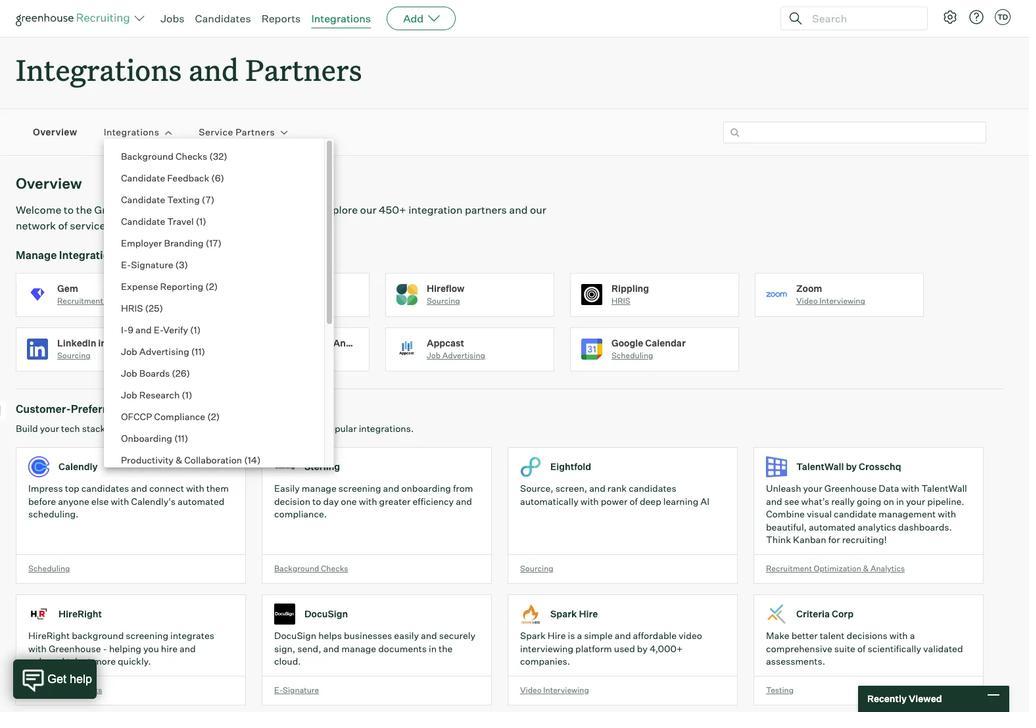 Task type: locate. For each thing, give the bounding box(es) containing it.
1 vertical spatial background
[[274, 563, 319, 573]]

calendly's
[[131, 496, 176, 507]]

0 horizontal spatial scheduling
[[28, 563, 70, 573]]

a inside spark hire is a simple and affordable video interviewing platform used by 4,000+ companies.
[[577, 630, 582, 641]]

11 down i-9 and e-verify ( 1 )
[[195, 346, 202, 357]]

integrations for integrations link to the bottom
[[104, 127, 159, 138]]

greenhouse up really
[[825, 483, 877, 494]]

background
[[72, 630, 124, 641]]

sourcing inside linkedin integrations sourcing
[[57, 351, 91, 361]]

candidate up "partners."
[[121, 194, 165, 205]]

0 horizontal spatial talent
[[66, 656, 91, 667]]

) for employer branding ( 17 )
[[218, 237, 222, 249]]

i-
[[121, 324, 128, 335]]

1 vertical spatial from
[[453, 483, 473, 494]]

add
[[403, 12, 424, 25]]

corp
[[832, 609, 854, 620]]

1 horizontal spatial recruitment
[[766, 563, 812, 573]]

partners right integration
[[465, 203, 507, 217]]

spark up is
[[551, 609, 577, 620]]

0 vertical spatial 2
[[209, 281, 214, 292]]

candidate up "candidate texting ( 7 )"
[[121, 172, 165, 184]]

checks
[[176, 151, 207, 162], [321, 563, 348, 573], [75, 685, 102, 695]]

0 vertical spatial 1
[[199, 216, 203, 227]]

26
[[176, 368, 187, 379]]

hris inside "menu"
[[121, 303, 143, 314]]

0 vertical spatial greenhouse
[[94, 203, 154, 217]]

job down the appcast
[[427, 351, 441, 361]]

docusign up sign,
[[274, 630, 317, 641]]

job for job boards ( 26 )
[[121, 368, 137, 379]]

to left day
[[312, 496, 321, 507]]

ai
[[701, 496, 710, 507]]

(
[[209, 151, 213, 162], [211, 172, 215, 184], [202, 194, 206, 205], [196, 216, 199, 227], [206, 237, 209, 249], [175, 259, 179, 270], [205, 281, 209, 292], [145, 303, 149, 314], [190, 324, 194, 335], [191, 346, 195, 357], [172, 368, 176, 379], [182, 389, 185, 401], [207, 411, 211, 422], [174, 433, 178, 444], [244, 454, 248, 466]]

1 horizontal spatial to
[[312, 496, 321, 507]]

welcome to the greenhouse partnerships page where you can explore our 450+ integration partners and our network of service partners. new partners are just a click away.
[[16, 203, 547, 232]]

greenhouse up "partners."
[[94, 203, 154, 217]]

1 horizontal spatial from
[[453, 483, 473, 494]]

0 horizontal spatial integrations link
[[104, 126, 159, 139]]

1 vertical spatial candidate
[[121, 194, 165, 205]]

0 vertical spatial hire
[[579, 609, 598, 620]]

) for job advertising ( 11 )
[[202, 346, 205, 357]]

of down decisions on the bottom right of page
[[858, 643, 866, 654]]

( down "32"
[[211, 172, 215, 184]]

talent up suite
[[820, 630, 845, 641]]

0 vertical spatial from
[[214, 423, 234, 434]]

e- for e-signature
[[274, 685, 283, 695]]

interviewing down companies.
[[543, 685, 589, 695]]

candidates inside source, screen, and rank candidates automatically with power of deep learning ai
[[629, 483, 677, 494]]

signature down cloud. on the bottom left of the page
[[283, 685, 319, 695]]

( for compliance
[[207, 411, 211, 422]]

used
[[614, 643, 635, 654]]

signature for e-signature ( 3 )
[[131, 259, 173, 270]]

service partners link
[[199, 126, 275, 139]]

advertising
[[139, 346, 189, 357], [443, 351, 485, 361]]

candidates
[[195, 12, 251, 25]]

and inside hireright background screening integrates with greenhouse - helping you hire and onboard talent more quickly.
[[180, 643, 196, 654]]

1 horizontal spatial e-
[[154, 324, 163, 335]]

by inside spark hire is a simple and affordable video interviewing platform used by 4,000+ companies.
[[637, 643, 648, 654]]

with down pipeline.
[[938, 509, 956, 520]]

background down compliance.
[[274, 563, 319, 573]]

2 horizontal spatial checks
[[321, 563, 348, 573]]

background checks
[[274, 563, 348, 573], [28, 685, 102, 695]]

e- down "25"
[[154, 324, 163, 335]]

background down onboard
[[28, 685, 73, 695]]

) for candidate texting ( 7 )
[[211, 194, 215, 205]]

e- up expense
[[121, 259, 131, 270]]

0 horizontal spatial video
[[520, 685, 542, 695]]

2 candidate from the top
[[121, 194, 165, 205]]

job up ofccp
[[121, 389, 137, 401]]

( right branding
[[206, 237, 209, 249]]

hireright inside hireright background screening integrates with greenhouse - helping you hire and onboard talent more quickly.
[[28, 630, 70, 641]]

guidance,
[[128, 423, 170, 434]]

0 vertical spatial checks
[[176, 151, 207, 162]]

2 vertical spatial background
[[28, 685, 73, 695]]

talentwall up pipeline.
[[922, 483, 967, 494]]

( for research
[[182, 389, 185, 401]]

1 vertical spatial talent
[[66, 656, 91, 667]]

appcast
[[427, 337, 464, 348]]

screen,
[[556, 483, 587, 494]]

( right boards
[[172, 368, 176, 379]]

spark inside spark hire is a simple and affordable video interviewing platform used by 4,000+ companies.
[[520, 630, 546, 641]]

integrations right reports link
[[311, 12, 371, 25]]

you inside welcome to the greenhouse partnerships page where you can explore our 450+ integration partners and our network of service partners. new partners are just a click away.
[[281, 203, 299, 217]]

2 for expense reporting ( 2 )
[[209, 281, 214, 292]]

viewed
[[909, 693, 942, 705]]

0 vertical spatial talent
[[820, 630, 845, 641]]

&
[[176, 454, 182, 466], [863, 563, 869, 573]]

a
[[262, 219, 268, 232], [577, 630, 582, 641], [910, 630, 915, 641]]

0 vertical spatial scheduling
[[612, 351, 653, 361]]

productivity & collaboration ( 14 )
[[121, 454, 261, 466]]

( down i-9 and e-verify ( 1 )
[[191, 346, 195, 357]]

assessments.
[[766, 656, 825, 667]]

docusign inside docusign helps businesses easily and securely sign, send, and manage documents in the cloud.
[[274, 630, 317, 641]]

hire up 'simple'
[[579, 609, 598, 620]]

of inside make better talent decisions with a comprehensive suite of scientifically validated assessments.
[[858, 643, 866, 654]]

( down service
[[209, 151, 213, 162]]

zoom video interviewing
[[797, 283, 866, 306]]

checks down more
[[75, 685, 102, 695]]

0 vertical spatial spark
[[551, 609, 577, 620]]

docusign for docusign
[[305, 609, 348, 620]]

screening for one
[[339, 483, 381, 494]]

with up onboard
[[28, 643, 47, 654]]

from
[[214, 423, 234, 434], [453, 483, 473, 494]]

hireright for hireright
[[59, 609, 102, 620]]

talent
[[820, 630, 845, 641], [66, 656, 91, 667]]

0 horizontal spatial you
[[143, 643, 159, 654]]

0 vertical spatial the
[[76, 203, 92, 217]]

are
[[224, 219, 240, 232]]

hire left is
[[548, 630, 566, 641]]

0 horizontal spatial screening
[[126, 630, 168, 641]]

manage inside docusign helps businesses easily and securely sign, send, and manage documents in the cloud.
[[342, 643, 376, 654]]

your for build
[[40, 423, 59, 434]]

1 vertical spatial hireright
[[28, 630, 70, 641]]

1 vertical spatial manage
[[342, 643, 376, 654]]

0 horizontal spatial recruitment
[[57, 296, 103, 306]]

0 vertical spatial video
[[797, 296, 818, 306]]

0 horizontal spatial spark
[[520, 630, 546, 641]]

your up management
[[906, 496, 926, 507]]

integrations link right reports link
[[311, 12, 371, 25]]

scheduling down scheduling.
[[28, 563, 70, 573]]

( for signature
[[175, 259, 179, 270]]

to
[[64, 203, 74, 217], [312, 496, 321, 507]]

background checks down onboard
[[28, 685, 102, 695]]

( for feedback
[[211, 172, 215, 184]]

hire inside spark hire is a simple and affordable video interviewing platform used by 4,000+ companies.
[[548, 630, 566, 641]]

talentwall
[[797, 461, 844, 473], [922, 483, 967, 494]]

1 horizontal spatial you
[[281, 203, 299, 217]]

candidate up employer
[[121, 216, 165, 227]]

appcast job advertising
[[427, 337, 485, 361]]

1 horizontal spatial a
[[577, 630, 582, 641]]

1 vertical spatial spark
[[520, 630, 546, 641]]

1 vertical spatial 2
[[211, 411, 216, 422]]

e-signature
[[274, 685, 319, 695]]

scheduling.
[[28, 509, 79, 520]]

in inside unleash your greenhouse data with talentwall and see what's really going on in your pipeline. combine visual candidate management with beautiful, automated analytics dashboards. think kanban for recruiting!
[[896, 496, 904, 507]]

0 vertical spatial manage
[[302, 483, 337, 494]]

1 vertical spatial &
[[863, 563, 869, 573]]

talent left more
[[66, 656, 91, 667]]

job left boards
[[121, 368, 137, 379]]

you left 'hire'
[[143, 643, 159, 654]]

a right is
[[577, 630, 582, 641]]

calendly
[[59, 461, 98, 473]]

1 vertical spatial your
[[803, 483, 823, 494]]

0 horizontal spatial interviewing
[[543, 685, 589, 695]]

1 candidate from the top
[[121, 172, 165, 184]]

0 vertical spatial background
[[121, 151, 174, 162]]

1 vertical spatial 1
[[194, 324, 197, 335]]

quickly.
[[118, 656, 151, 667]]

else
[[91, 496, 109, 507]]

more
[[93, 656, 116, 667]]

( for advertising
[[191, 346, 195, 357]]

to up service
[[64, 203, 74, 217]]

reports
[[262, 12, 301, 25]]

3 candidate from the top
[[121, 216, 165, 227]]

( down compliance
[[174, 433, 178, 444]]

0 horizontal spatial manage
[[302, 483, 337, 494]]

with inside easily manage screening and onboarding from decision to day one with greater efficiency and compliance.
[[359, 496, 377, 507]]

to inside welcome to the greenhouse partnerships page where you can explore our 450+ integration partners and our network of service partners. new partners are just a click away.
[[64, 203, 74, 217]]

job down 9
[[121, 346, 137, 357]]

0 horizontal spatial your
[[40, 423, 59, 434]]

recently viewed
[[868, 693, 942, 705]]

1 vertical spatial hire
[[548, 630, 566, 641]]

you inside hireright background screening integrates with greenhouse - helping you hire and onboard talent more quickly.
[[143, 643, 159, 654]]

-
[[103, 643, 107, 654]]

partners down reports link
[[246, 50, 362, 89]]

0 vertical spatial background checks
[[274, 563, 348, 573]]

0 horizontal spatial background checks
[[28, 685, 102, 695]]

) for job research ( 1 )
[[189, 389, 192, 401]]

1 horizontal spatial talentwall
[[922, 483, 967, 494]]

menu
[[104, 139, 325, 712]]

1 vertical spatial overview
[[16, 174, 82, 192]]

background checks down compliance.
[[274, 563, 348, 573]]

2 vertical spatial of
[[858, 643, 866, 654]]

0 horizontal spatial sourcing
[[57, 351, 91, 361]]

2 horizontal spatial a
[[910, 630, 915, 641]]

1 horizontal spatial our
[[360, 203, 377, 217]]

2
[[209, 281, 214, 292], [211, 411, 216, 422]]

1 vertical spatial greenhouse
[[825, 483, 877, 494]]

2 candidates from the left
[[629, 483, 677, 494]]

video down companies.
[[520, 685, 542, 695]]

2 vertical spatial candidate
[[121, 216, 165, 227]]

( for branding
[[206, 237, 209, 249]]

hireflow sourcing
[[427, 283, 465, 306]]

) for job boards ( 26 )
[[187, 368, 190, 379]]

1 horizontal spatial spark
[[551, 609, 577, 620]]

hireright up background
[[59, 609, 102, 620]]

hire
[[579, 609, 598, 620], [548, 630, 566, 641]]

11 down compliance
[[178, 433, 185, 444]]

automated down them
[[178, 496, 225, 507]]

checks down compliance.
[[321, 563, 348, 573]]

talentwall up what's
[[797, 461, 844, 473]]

0 horizontal spatial hire
[[548, 630, 566, 641]]

background
[[121, 151, 174, 162], [274, 563, 319, 573], [28, 685, 73, 695]]

0 horizontal spatial our
[[236, 423, 250, 434]]

impress top candidates and connect with them before anyone else with calendly's automated scheduling.
[[28, 483, 229, 520]]

with up scientifically
[[890, 630, 908, 641]]

None text field
[[724, 121, 987, 143]]

greenhouse down background
[[49, 643, 101, 654]]

with down "screen,"
[[581, 496, 599, 507]]

greenhouse inside hireright background screening integrates with greenhouse - helping you hire and onboard talent more quickly.
[[49, 643, 101, 654]]

from right selecting
[[214, 423, 234, 434]]

hris up 9
[[121, 303, 143, 314]]

0 vertical spatial automated
[[178, 496, 225, 507]]

2 horizontal spatial 1
[[199, 216, 203, 227]]

1 vertical spatial in
[[429, 643, 437, 654]]

( for travel
[[196, 216, 199, 227]]

recruitment down the gem
[[57, 296, 103, 306]]

1 horizontal spatial sourcing
[[427, 296, 460, 306]]

spark up interviewing
[[520, 630, 546, 641]]

0 horizontal spatial 1
[[185, 389, 189, 401]]

video interviewing
[[520, 685, 589, 695]]

hireright up onboard
[[28, 630, 70, 641]]

advertising down the appcast
[[443, 351, 485, 361]]

0 vertical spatial docusign
[[305, 609, 348, 620]]

your for unleash
[[803, 483, 823, 494]]

source,
[[520, 483, 554, 494]]

3
[[179, 259, 184, 270]]

advertising down i-9 and e-verify ( 1 )
[[139, 346, 189, 357]]

you up click
[[281, 203, 299, 217]]

1 vertical spatial talentwall
[[922, 483, 967, 494]]

recruitment inside gem recruitment marketing
[[57, 296, 103, 306]]

partners.
[[108, 219, 153, 232]]

the up service
[[76, 203, 92, 217]]

1 horizontal spatial interviewing
[[820, 296, 866, 306]]

1 horizontal spatial of
[[630, 496, 638, 507]]

0 vertical spatial overview
[[33, 127, 77, 138]]

automated inside impress top candidates and connect with them before anyone else with calendly's automated scheduling.
[[178, 496, 225, 507]]

better
[[792, 630, 818, 641]]

0 horizontal spatial candidates
[[81, 483, 129, 494]]

new
[[155, 219, 177, 232]]

them
[[206, 483, 229, 494]]

docusign up helps
[[305, 609, 348, 620]]

in right documents
[[429, 643, 437, 654]]

partners
[[465, 203, 507, 217], [179, 219, 222, 232]]

platform
[[576, 643, 612, 654]]

1 vertical spatial video
[[520, 685, 542, 695]]

i-9 and e-verify ( 1 )
[[121, 324, 201, 335]]

0 horizontal spatial a
[[262, 219, 268, 232]]

selecting
[[172, 423, 212, 434]]

& up connect on the bottom left
[[176, 454, 182, 466]]

unleash
[[766, 483, 801, 494]]

( right travel
[[196, 216, 199, 227]]

( up build your tech stack with guidance, selecting from our customers most popular integrations.
[[207, 411, 211, 422]]

( right the reporting
[[205, 281, 209, 292]]

manage up day
[[302, 483, 337, 494]]

integrations.
[[359, 423, 414, 434]]

background up candidate feedback ( 6 )
[[121, 151, 174, 162]]

1 horizontal spatial advertising
[[443, 351, 485, 361]]

configure image
[[943, 9, 958, 25]]

by left the crosschq
[[846, 461, 857, 473]]

screening inside easily manage screening and onboarding from decision to day one with greater efficiency and compliance.
[[339, 483, 381, 494]]

1 horizontal spatial checks
[[176, 151, 207, 162]]

e- for e-signature ( 3 )
[[121, 259, 131, 270]]

2 horizontal spatial of
[[858, 643, 866, 654]]

branding
[[164, 237, 204, 249]]

1 vertical spatial by
[[637, 643, 648, 654]]

0 vertical spatial screening
[[339, 483, 381, 494]]

partners down partnerships
[[179, 219, 222, 232]]

0 horizontal spatial hris
[[121, 303, 143, 314]]

candidates up else
[[81, 483, 129, 494]]

by right used
[[637, 643, 648, 654]]

sourcing up the spark hire
[[520, 563, 554, 573]]

partners right service
[[236, 127, 275, 138]]

a right just
[[262, 219, 268, 232]]

your up what's
[[803, 483, 823, 494]]

candidates up deep
[[629, 483, 677, 494]]

checks up feedback
[[176, 151, 207, 162]]

a up scientifically
[[910, 630, 915, 641]]

candidates
[[81, 483, 129, 494], [629, 483, 677, 494]]

1 candidates from the left
[[81, 483, 129, 494]]

integrates
[[170, 630, 214, 641]]

sourcing down hireflow
[[427, 296, 460, 306]]

0 vertical spatial to
[[64, 203, 74, 217]]

0 horizontal spatial in
[[429, 643, 437, 654]]

1 vertical spatial interviewing
[[543, 685, 589, 695]]

integrations link
[[311, 12, 371, 25], [104, 126, 159, 139]]

1 horizontal spatial candidates
[[629, 483, 677, 494]]

job for job advertising ( 11 )
[[121, 346, 137, 357]]

candidate for candidate feedback ( 6 )
[[121, 172, 165, 184]]

hris inside rippling hris
[[612, 296, 631, 306]]

spark hire is a simple and affordable video interviewing platform used by 4,000+ companies.
[[520, 630, 702, 667]]

your
[[40, 423, 59, 434], [803, 483, 823, 494], [906, 496, 926, 507]]

away.
[[295, 219, 323, 232]]

research
[[139, 389, 180, 401]]

1 vertical spatial integrations link
[[104, 126, 159, 139]]

and
[[189, 50, 239, 89], [509, 203, 528, 217], [135, 324, 152, 335], [131, 483, 147, 494], [383, 483, 399, 494], [589, 483, 606, 494], [456, 496, 472, 507], [766, 496, 783, 507], [421, 630, 437, 641], [615, 630, 631, 641], [180, 643, 196, 654], [323, 643, 340, 654]]

( down 26 at the bottom of page
[[182, 389, 185, 401]]

sourcing down "linkedin"
[[57, 351, 91, 361]]

14
[[248, 454, 257, 466]]

screening up helping
[[126, 630, 168, 641]]

2 vertical spatial partners
[[122, 403, 166, 416]]

anyone
[[58, 496, 89, 507]]

texting
[[167, 194, 200, 205]]

talent inside make better talent decisions with a comprehensive suite of scientifically validated assessments.
[[820, 630, 845, 641]]

service
[[199, 127, 233, 138]]

signature inside "menu"
[[131, 259, 173, 270]]

0 horizontal spatial checks
[[75, 685, 102, 695]]

optimization
[[814, 563, 862, 573]]

checks for hireright background screening integrates with greenhouse - helping you hire and onboard talent more quickly.
[[75, 685, 102, 695]]

0 vertical spatial candidate
[[121, 172, 165, 184]]

) for ofccp compliance ( 2 )
[[216, 411, 220, 422]]

going
[[857, 496, 882, 507]]

screening inside hireright background screening integrates with greenhouse - helping you hire and onboard talent more quickly.
[[126, 630, 168, 641]]

with right one on the bottom left of the page
[[359, 496, 377, 507]]

td
[[998, 12, 1008, 22]]

2 horizontal spatial e-
[[274, 685, 283, 695]]

1 horizontal spatial by
[[846, 461, 857, 473]]

0 horizontal spatial signature
[[131, 259, 173, 270]]

( for texting
[[202, 194, 206, 205]]

1 vertical spatial the
[[439, 643, 453, 654]]

partners
[[246, 50, 362, 89], [236, 127, 275, 138], [122, 403, 166, 416]]

in right on
[[896, 496, 904, 507]]

interviewing
[[820, 296, 866, 306], [543, 685, 589, 695]]

1 horizontal spatial 11
[[195, 346, 202, 357]]

docusign for docusign helps businesses easily and securely sign, send, and manage documents in the cloud.
[[274, 630, 317, 641]]

manage down businesses
[[342, 643, 376, 654]]

integrations down service
[[59, 249, 122, 262]]

2 right the reporting
[[209, 281, 214, 292]]

candidate for candidate texting ( 7 )
[[121, 194, 165, 205]]

td button
[[995, 9, 1011, 25]]

interviewing down zoom
[[820, 296, 866, 306]]

& left analytics
[[863, 563, 869, 573]]

1 down 26 at the bottom of page
[[185, 389, 189, 401]]

onboarding
[[121, 433, 172, 444]]

2 vertical spatial your
[[906, 496, 926, 507]]

ofccp compliance ( 2 )
[[121, 411, 220, 422]]

of inside source, screen, and rank candidates automatically with power of deep learning ai
[[630, 496, 638, 507]]

32
[[213, 151, 224, 162]]

1 vertical spatial sourcing
[[57, 351, 91, 361]]

manage inside easily manage screening and onboarding from decision to day one with greater efficiency and compliance.
[[302, 483, 337, 494]]

video down zoom
[[797, 296, 818, 306]]

candidate
[[834, 509, 877, 520]]

hireright background screening integrates with greenhouse - helping you hire and onboard talent more quickly.
[[28, 630, 214, 667]]



Task type: describe. For each thing, give the bounding box(es) containing it.
spark for spark hire is a simple and affordable video interviewing platform used by 4,000+ companies.
[[520, 630, 546, 641]]

a inside welcome to the greenhouse partnerships page where you can explore our 450+ integration partners and our network of service partners. new partners are just a click away.
[[262, 219, 268, 232]]

candidate for candidate travel ( 1 )
[[121, 216, 165, 227]]

can
[[301, 203, 319, 217]]

scheduling inside the google calendar scheduling
[[612, 351, 653, 361]]

learning
[[664, 496, 699, 507]]

unleash your greenhouse data with talentwall and see what's really going on in your pipeline. combine visual candidate management with beautiful, automated analytics dashboards. think kanban for recruiting!
[[766, 483, 967, 545]]

greenhouse inside unleash your greenhouse data with talentwall and see what's really going on in your pipeline. combine visual candidate management with beautiful, automated analytics dashboards. think kanban for recruiting!
[[825, 483, 877, 494]]

customer-preferred partners
[[16, 403, 166, 416]]

candidate travel ( 1 )
[[121, 216, 206, 227]]

( for boards
[[172, 368, 176, 379]]

crosschq
[[859, 461, 901, 473]]

wellfound
[[242, 337, 287, 348]]

Search text field
[[809, 9, 916, 28]]

) for candidate feedback ( 6 )
[[221, 172, 224, 184]]

advertising inside appcast job advertising
[[443, 351, 485, 361]]

spark for spark hire
[[551, 609, 577, 620]]

criteria corp
[[797, 609, 854, 620]]

one
[[341, 496, 357, 507]]

day
[[323, 496, 339, 507]]

reports link
[[262, 12, 301, 25]]

where
[[249, 203, 279, 217]]

automated inside unleash your greenhouse data with talentwall and see what's really going on in your pipeline. combine visual candidate management with beautiful, automated analytics dashboards. think kanban for recruiting!
[[809, 521, 856, 533]]

easily
[[274, 483, 300, 494]]

candidate feedback ( 6 )
[[121, 172, 224, 184]]

onboard
[[28, 656, 64, 667]]

for
[[829, 534, 840, 545]]

verify
[[163, 324, 188, 335]]

customer-
[[16, 403, 71, 416]]

feedback
[[167, 172, 209, 184]]

integration
[[409, 203, 463, 217]]

recently
[[868, 693, 907, 705]]

with inside source, screen, and rank candidates automatically with power of deep learning ai
[[581, 496, 599, 507]]

think
[[766, 534, 791, 545]]

) for e-signature ( 3 )
[[184, 259, 188, 270]]

recruitment optimization & analytics
[[766, 563, 905, 573]]

screening for hire
[[126, 630, 168, 641]]

decisions
[[847, 630, 888, 641]]

connect
[[149, 483, 184, 494]]

employer
[[121, 237, 162, 249]]

450+
[[379, 203, 406, 217]]

1 vertical spatial recruitment
[[766, 563, 812, 573]]

suite
[[834, 643, 856, 654]]

0 vertical spatial by
[[846, 461, 857, 473]]

1 for job research ( 1 )
[[185, 389, 189, 401]]

video inside zoom video interviewing
[[797, 296, 818, 306]]

0 horizontal spatial advertising
[[139, 346, 189, 357]]

with left them
[[186, 483, 204, 494]]

gem
[[57, 283, 78, 294]]

background for easily manage screening and onboarding from decision to day one with greater efficiency and compliance.
[[274, 563, 319, 573]]

hris ( 25 )
[[121, 303, 163, 314]]

partners for customer-preferred partners
[[122, 403, 166, 416]]

0 horizontal spatial &
[[176, 454, 182, 466]]

gem recruitment marketing
[[57, 283, 143, 306]]

job research ( 1 )
[[121, 389, 192, 401]]

( for checks
[[209, 151, 213, 162]]

most
[[300, 423, 322, 434]]

popular
[[324, 423, 357, 434]]

click
[[270, 219, 293, 232]]

integrations for integrations and partners
[[16, 50, 182, 89]]

greenhouse recruiting image
[[16, 11, 134, 26]]

background checks for easily manage screening and onboarding from decision to day one with greater efficiency and compliance.
[[274, 563, 348, 573]]

( down expense
[[145, 303, 149, 314]]

add button
[[387, 7, 456, 30]]

helping
[[109, 643, 141, 654]]

2 vertical spatial sourcing
[[520, 563, 554, 573]]

1 horizontal spatial &
[[863, 563, 869, 573]]

of for make better talent decisions with a comprehensive suite of scientifically validated assessments.
[[858, 643, 866, 654]]

service
[[70, 219, 105, 232]]

2 for ofccp compliance ( 2 )
[[211, 411, 216, 422]]

greenhouse inside welcome to the greenhouse partnerships page where you can explore our 450+ integration partners and our network of service partners. new partners are just a click away.
[[94, 203, 154, 217]]

validated
[[924, 643, 963, 654]]

angellist
[[333, 337, 377, 348]]

2 horizontal spatial our
[[530, 203, 547, 217]]

a inside make better talent decisions with a comprehensive suite of scientifically validated assessments.
[[910, 630, 915, 641]]

interviewing inside zoom video interviewing
[[820, 296, 866, 306]]

hireflow
[[427, 283, 465, 294]]

page
[[222, 203, 246, 217]]

and inside welcome to the greenhouse partnerships page where you can explore our 450+ integration partners and our network of service partners. new partners are just a click away.
[[509, 203, 528, 217]]

1 horizontal spatial 1
[[194, 324, 197, 335]]

boards
[[139, 368, 170, 379]]

td button
[[993, 7, 1014, 28]]

4,000+
[[650, 643, 683, 654]]

service partners
[[199, 127, 275, 138]]

the inside welcome to the greenhouse partnerships page where you can explore our 450+ integration partners and our network of service partners. new partners are just a click away.
[[76, 203, 92, 217]]

businesses
[[344, 630, 392, 641]]

0 horizontal spatial 11
[[178, 433, 185, 444]]

job advertising ( 11 )
[[121, 346, 205, 357]]

) for background checks ( 32 )
[[224, 151, 227, 162]]

linkedin integrations sourcing
[[57, 337, 153, 361]]

and inside source, screen, and rank candidates automatically with power of deep learning ai
[[589, 483, 606, 494]]

easily manage screening and onboarding from decision to day one with greater efficiency and compliance.
[[274, 483, 473, 520]]

impress
[[28, 483, 63, 494]]

candidate texting ( 7 )
[[121, 194, 215, 205]]

data
[[879, 483, 899, 494]]

1 horizontal spatial integrations link
[[311, 12, 371, 25]]

efficiency
[[413, 496, 454, 507]]

rippling hris
[[612, 283, 649, 306]]

hireright for hireright background screening integrates with greenhouse - helping you hire and onboard talent more quickly.
[[28, 630, 70, 641]]

cloud.
[[274, 656, 301, 667]]

job inside appcast job advertising
[[427, 351, 441, 361]]

before
[[28, 496, 56, 507]]

send,
[[297, 643, 321, 654]]

wellfound (formerly angellist talent) link
[[201, 327, 411, 382]]

google
[[612, 337, 644, 348]]

talentwall inside unleash your greenhouse data with talentwall and see what's really going on in your pipeline. combine visual candidate management with beautiful, automated analytics dashboards. think kanban for recruiting!
[[922, 483, 967, 494]]

with right stack
[[107, 423, 126, 434]]

from inside easily manage screening and onboarding from decision to day one with greater efficiency and compliance.
[[453, 483, 473, 494]]

job for job research ( 1 )
[[121, 389, 137, 401]]

sterling
[[305, 461, 340, 473]]

0 vertical spatial partners
[[465, 203, 507, 217]]

source, screen, and rank candidates automatically with power of deep learning ai
[[520, 483, 710, 507]]

and inside unleash your greenhouse data with talentwall and see what's really going on in your pipeline. combine visual candidate management with beautiful, automated analytics dashboards. think kanban for recruiting!
[[766, 496, 783, 507]]

talent inside hireright background screening integrates with greenhouse - helping you hire and onboard talent more quickly.
[[66, 656, 91, 667]]

overview link
[[33, 126, 77, 139]]

1 vertical spatial scheduling
[[28, 563, 70, 573]]

of for source, screen, and rank candidates automatically with power of deep learning ai
[[630, 496, 638, 507]]

integrations for right integrations link
[[311, 12, 371, 25]]

0 vertical spatial 11
[[195, 346, 202, 357]]

recruiting!
[[842, 534, 887, 545]]

securely
[[439, 630, 476, 641]]

background for hireright background screening integrates with greenhouse - helping you hire and onboard talent more quickly.
[[28, 685, 73, 695]]

0 horizontal spatial partners
[[179, 219, 222, 232]]

jobs link
[[160, 12, 185, 25]]

hire for spark hire
[[579, 609, 598, 620]]

preferred
[[71, 403, 120, 416]]

the inside docusign helps businesses easily and securely sign, send, and manage documents in the cloud.
[[439, 643, 453, 654]]

automatically
[[520, 496, 579, 507]]

marketing
[[105, 296, 143, 306]]

sourcing inside the "hireflow sourcing"
[[427, 296, 460, 306]]

management
[[879, 509, 936, 520]]

and inside impress top candidates and connect with them before anyone else with calendly's automated scheduling.
[[131, 483, 147, 494]]

partners for integrations and partners
[[246, 50, 362, 89]]

2 horizontal spatial your
[[906, 496, 926, 507]]

candidates inside impress top candidates and connect with them before anyone else with calendly's automated scheduling.
[[81, 483, 129, 494]]

with inside make better talent decisions with a comprehensive suite of scientifically validated assessments.
[[890, 630, 908, 641]]

productivity
[[121, 454, 174, 466]]

expense reporting ( 2 )
[[121, 281, 218, 292]]

docusign helps businesses easily and securely sign, send, and manage documents in the cloud.
[[274, 630, 476, 667]]

candidates link
[[195, 12, 251, 25]]

build
[[16, 423, 38, 434]]

1 vertical spatial partners
[[236, 127, 275, 138]]

signature for e-signature
[[283, 685, 319, 695]]

) for candidate travel ( 1 )
[[203, 216, 206, 227]]

background checks for hireright background screening integrates with greenhouse - helping you hire and onboard talent more quickly.
[[28, 685, 102, 695]]

6
[[215, 172, 221, 184]]

) for expense reporting ( 2 )
[[214, 281, 218, 292]]

hire for spark hire is a simple and affordable video interviewing platform used by 4,000+ companies.
[[548, 630, 566, 641]]

1 for candidate travel ( 1 )
[[199, 216, 203, 227]]

affordable
[[633, 630, 677, 641]]

is
[[568, 630, 575, 641]]

make
[[766, 630, 790, 641]]

0 vertical spatial talentwall
[[797, 461, 844, 473]]

comprehensive
[[766, 643, 833, 654]]

in inside docusign helps businesses easily and securely sign, send, and manage documents in the cloud.
[[429, 643, 437, 654]]

onboarding
[[401, 483, 451, 494]]

combine
[[766, 509, 805, 520]]

rank
[[608, 483, 627, 494]]

to inside easily manage screening and onboarding from decision to day one with greater efficiency and compliance.
[[312, 496, 321, 507]]

checks for easily manage screening and onboarding from decision to day one with greater efficiency and compliance.
[[321, 563, 348, 573]]

( for reporting
[[205, 281, 209, 292]]

of inside welcome to the greenhouse partnerships page where you can explore our 450+ integration partners and our network of service partners. new partners are just a click away.
[[58, 219, 68, 232]]

and inside spark hire is a simple and affordable video interviewing platform used by 4,000+ companies.
[[615, 630, 631, 641]]

( right collaboration
[[244, 454, 248, 466]]

testing
[[766, 685, 794, 695]]

( right verify
[[190, 324, 194, 335]]

with right data
[[901, 483, 920, 494]]

with right else
[[111, 496, 129, 507]]

hire
[[161, 643, 178, 654]]

menu containing background checks
[[104, 139, 325, 712]]

with inside hireright background screening integrates with greenhouse - helping you hire and onboard talent more quickly.
[[28, 643, 47, 654]]

analytics
[[871, 563, 905, 573]]

onboarding ( 11 )
[[121, 433, 188, 444]]



Task type: vqa. For each thing, say whether or not it's contained in the screenshot.


